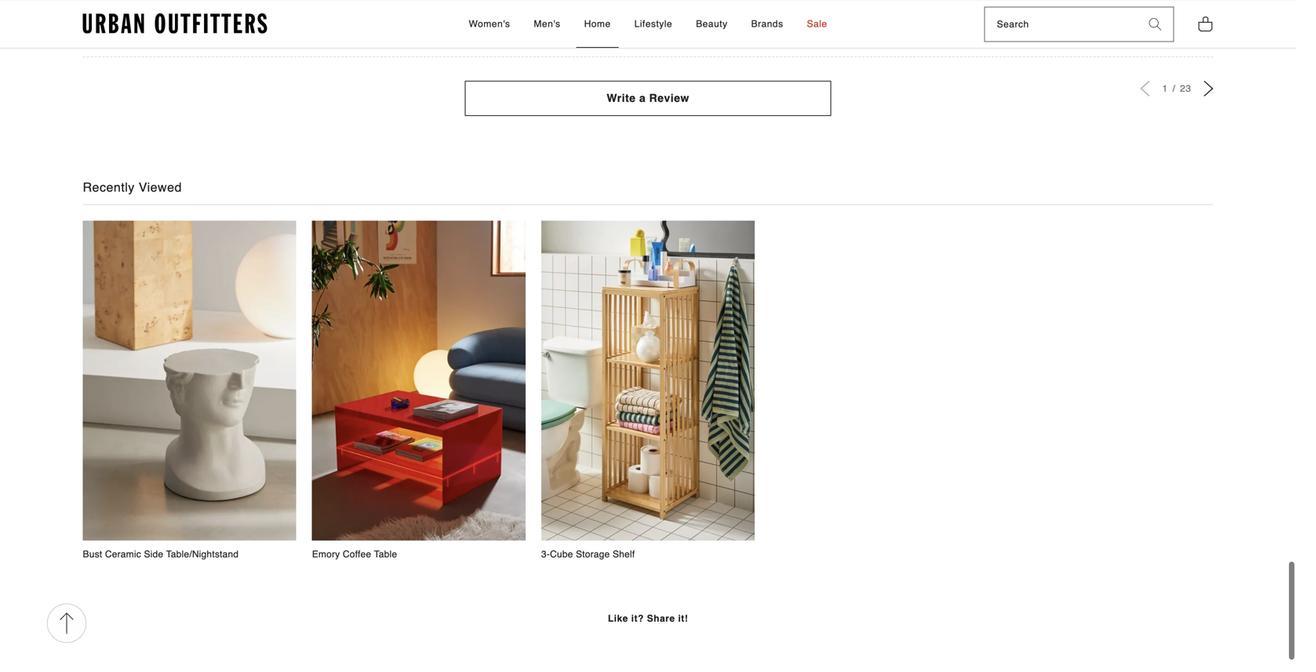 Task type: locate. For each thing, give the bounding box(es) containing it.
3-
[[542, 550, 550, 561]]

review
[[650, 92, 690, 105]]

this
[[547, 9, 562, 20]]

my shopping bag image
[[1198, 15, 1214, 33]]

emory coffee table
[[312, 550, 397, 561]]

share
[[647, 614, 676, 625]]

cube
[[550, 550, 573, 561]]

3-cube storage shelf image
[[542, 221, 755, 541]]

sale
[[807, 18, 828, 29]]

brands
[[752, 18, 784, 29]]

storage
[[576, 550, 610, 561]]

write a review
[[607, 92, 690, 105]]

bust ceramic side table/nightstand image
[[83, 221, 296, 541]]

None search field
[[986, 8, 1138, 41]]

main navigation element
[[328, 1, 969, 48]]

write a review button
[[465, 81, 832, 116]]

lifestyle
[[635, 18, 673, 29]]

ceramic
[[105, 550, 141, 561]]

viewed
[[139, 180, 182, 195]]

1
[[1163, 83, 1172, 94]]

3-cube storage shelf
[[542, 550, 635, 561]]

emory coffee table image
[[312, 221, 526, 541]]

recently viewed
[[83, 180, 182, 195]]

bust ceramic side table/nightstand link
[[83, 221, 296, 562]]

emory
[[312, 550, 340, 561]]

i
[[487, 9, 490, 20]]

lifestyle link
[[627, 1, 681, 48]]

yes,
[[465, 9, 485, 20]]

men's link
[[526, 1, 569, 48]]



Task type: describe. For each thing, give the bounding box(es) containing it.
Search text field
[[986, 8, 1138, 41]]

men's
[[534, 18, 561, 29]]

shelf
[[613, 550, 635, 561]]

urban outfitters image
[[83, 13, 267, 34]]

emory coffee table link
[[312, 221, 526, 562]]

it!
[[679, 614, 689, 625]]

write
[[607, 92, 636, 105]]

beauty link
[[689, 1, 736, 48]]

like it? share it!
[[608, 614, 689, 625]]

beauty
[[696, 18, 728, 29]]

it?
[[632, 614, 644, 625]]

recommend
[[493, 9, 544, 20]]

23
[[1181, 83, 1192, 94]]

sale link
[[800, 1, 836, 48]]

product.
[[565, 9, 600, 20]]

yes, i recommend this product.
[[465, 9, 600, 20]]

women's
[[469, 18, 511, 29]]

home link
[[577, 1, 619, 48]]

recently
[[83, 180, 135, 195]]

search image
[[1150, 18, 1162, 31]]

table/nightstand
[[166, 550, 239, 561]]

brands link
[[744, 1, 792, 48]]

coffee
[[343, 550, 372, 561]]

page 1 of 23 element
[[1163, 83, 1192, 94]]

women's link
[[461, 1, 518, 48]]

bust ceramic side table/nightstand
[[83, 550, 239, 561]]

3-cube storage shelf link
[[542, 221, 755, 562]]

a
[[640, 92, 646, 105]]

home
[[584, 18, 611, 29]]

side
[[144, 550, 163, 561]]

bust
[[83, 550, 102, 561]]

table
[[374, 550, 397, 561]]

like
[[608, 614, 629, 625]]



Task type: vqa. For each thing, say whether or not it's contained in the screenshot.
PERIOD,
no



